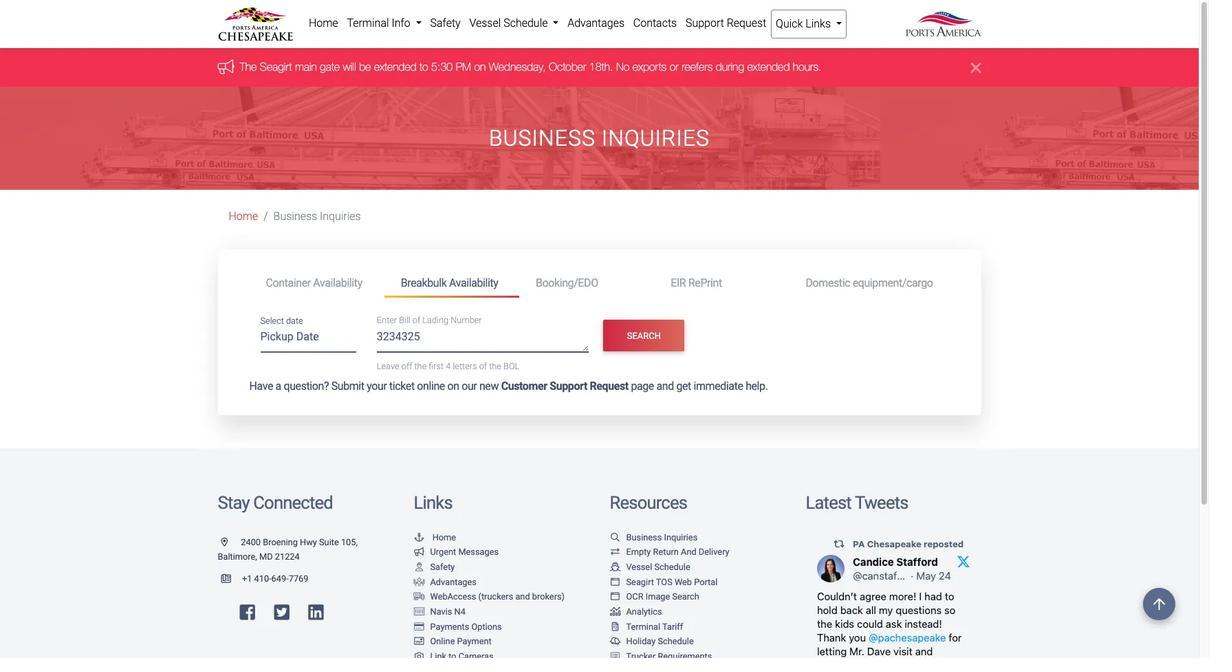 Task type: locate. For each thing, give the bounding box(es) containing it.
support right the customer
[[550, 380, 587, 393]]

2 vertical spatial home
[[432, 532, 456, 543]]

1 horizontal spatial links
[[806, 17, 831, 30]]

twitter square image
[[274, 604, 289, 621]]

terminal inside terminal info link
[[347, 17, 389, 30]]

2 vertical spatial business
[[626, 532, 662, 543]]

phone office image
[[221, 575, 242, 584]]

1 vertical spatial safety link
[[414, 562, 455, 572]]

availability
[[313, 276, 362, 289], [449, 276, 498, 289]]

seagirt tos web portal
[[626, 577, 718, 587]]

n4
[[454, 607, 466, 617]]

schedule for bells icon
[[658, 636, 694, 647]]

seagirt right the "the"
[[260, 61, 292, 73]]

2 horizontal spatial home link
[[414, 532, 456, 543]]

terminal info link
[[342, 10, 426, 37]]

1 horizontal spatial search
[[672, 592, 699, 602]]

links up 'anchor' image
[[414, 493, 452, 513]]

your
[[367, 380, 387, 393]]

vessel schedule link down empty
[[610, 562, 690, 572]]

0 horizontal spatial availability
[[313, 276, 362, 289]]

0 vertical spatial advantages
[[568, 17, 624, 30]]

1 horizontal spatial on
[[474, 61, 486, 73]]

of right bill
[[413, 315, 420, 326]]

safety link up 5:30
[[426, 10, 465, 37]]

to
[[420, 61, 428, 73]]

submit
[[331, 380, 364, 393]]

1 vertical spatial vessel schedule
[[626, 562, 690, 572]]

0 horizontal spatial vessel
[[469, 17, 501, 30]]

will
[[343, 61, 356, 73]]

brokers)
[[532, 592, 565, 602]]

1 vertical spatial search
[[672, 592, 699, 602]]

advantages link up the 18th.
[[563, 10, 629, 37]]

map marker alt image
[[221, 538, 239, 547]]

1 horizontal spatial home
[[309, 17, 338, 30]]

schedule down tariff
[[658, 636, 694, 647]]

online
[[430, 636, 455, 647]]

2 vertical spatial schedule
[[658, 636, 694, 647]]

md
[[259, 552, 273, 562]]

availability for breakbulk availability
[[449, 276, 498, 289]]

terminal for terminal info
[[347, 17, 389, 30]]

1 vertical spatial home
[[229, 210, 258, 223]]

connected
[[253, 493, 333, 513]]

1 vertical spatial schedule
[[654, 562, 690, 572]]

browser image
[[610, 578, 621, 587], [610, 593, 621, 602]]

vessel up pm
[[469, 17, 501, 30]]

on right pm
[[474, 61, 486, 73]]

vessel schedule link
[[465, 10, 563, 37], [610, 562, 690, 572]]

browser image down ship icon
[[610, 578, 621, 587]]

2 browser image from the top
[[610, 593, 621, 602]]

contacts
[[633, 17, 677, 30]]

1 horizontal spatial advantages link
[[563, 10, 629, 37]]

terminal left info
[[347, 17, 389, 30]]

home link
[[304, 10, 342, 37], [229, 210, 258, 223], [414, 532, 456, 543]]

home link for terminal info link
[[304, 10, 342, 37]]

availability for container availability
[[313, 276, 362, 289]]

image
[[646, 592, 670, 602]]

1 browser image from the top
[[610, 578, 621, 587]]

1 vertical spatial safety
[[430, 562, 455, 572]]

0 horizontal spatial vessel schedule
[[469, 17, 550, 30]]

close image
[[971, 59, 981, 76]]

1 horizontal spatial availability
[[449, 276, 498, 289]]

vessel schedule link up wednesday,
[[465, 10, 563, 37]]

pm
[[456, 61, 471, 73]]

availability right container
[[313, 276, 362, 289]]

payments options link
[[414, 621, 502, 632]]

october
[[549, 61, 586, 73]]

info
[[392, 17, 410, 30]]

availability up number
[[449, 276, 498, 289]]

0 horizontal spatial business
[[273, 210, 317, 223]]

1 vertical spatial browser image
[[610, 593, 621, 602]]

2 vertical spatial home link
[[414, 532, 456, 543]]

extended right during
[[747, 61, 790, 73]]

vessel schedule
[[469, 17, 550, 30], [626, 562, 690, 572]]

1 horizontal spatial the
[[489, 361, 501, 371]]

suite
[[319, 537, 339, 547]]

0 horizontal spatial and
[[515, 592, 530, 602]]

browser image for seagirt
[[610, 578, 621, 587]]

search down web
[[672, 592, 699, 602]]

search up page
[[627, 331, 661, 341]]

exchange image
[[610, 548, 621, 557]]

the
[[414, 361, 427, 371], [489, 361, 501, 371]]

0 vertical spatial inquiries
[[602, 125, 710, 151]]

1 vertical spatial advantages link
[[414, 577, 477, 587]]

extended left to
[[374, 61, 417, 73]]

request left page
[[590, 380, 628, 393]]

camera image
[[414, 652, 425, 658]]

request left "quick"
[[727, 17, 766, 30]]

broening
[[263, 537, 298, 547]]

1 horizontal spatial support
[[686, 17, 724, 30]]

webaccess
[[430, 592, 476, 602]]

safety up 5:30
[[430, 17, 461, 30]]

0 horizontal spatial the
[[414, 361, 427, 371]]

0 vertical spatial seagirt
[[260, 61, 292, 73]]

0 vertical spatial of
[[413, 315, 420, 326]]

and left get
[[656, 380, 674, 393]]

credit card front image
[[414, 638, 425, 646]]

seagirt tos web portal link
[[610, 577, 718, 587]]

1 horizontal spatial seagirt
[[626, 577, 654, 587]]

breakbulk
[[401, 276, 447, 289]]

0 horizontal spatial advantages
[[430, 577, 477, 587]]

0 horizontal spatial home link
[[229, 210, 258, 223]]

advantages link
[[563, 10, 629, 37], [414, 577, 477, 587]]

search
[[627, 331, 661, 341], [672, 592, 699, 602]]

safety
[[430, 17, 461, 30], [430, 562, 455, 572]]

safety link for terminal info link
[[426, 10, 465, 37]]

go to top image
[[1143, 588, 1175, 620]]

home
[[309, 17, 338, 30], [229, 210, 258, 223], [432, 532, 456, 543]]

0 vertical spatial business
[[489, 125, 595, 151]]

navis n4
[[430, 607, 466, 617]]

home link for urgent messages link
[[414, 532, 456, 543]]

1 vertical spatial seagirt
[[626, 577, 654, 587]]

and left brokers)
[[515, 592, 530, 602]]

ship image
[[610, 563, 621, 572]]

0 vertical spatial request
[[727, 17, 766, 30]]

1 vertical spatial support
[[550, 380, 587, 393]]

booking/edo link
[[519, 271, 654, 296]]

payments options
[[430, 621, 502, 632]]

0 vertical spatial vessel
[[469, 17, 501, 30]]

1 horizontal spatial of
[[479, 361, 487, 371]]

on left our
[[447, 380, 459, 393]]

safety link down urgent
[[414, 562, 455, 572]]

0 horizontal spatial extended
[[374, 61, 417, 73]]

0 horizontal spatial of
[[413, 315, 420, 326]]

2 availability from the left
[[449, 276, 498, 289]]

contacts link
[[629, 10, 681, 37]]

0 horizontal spatial advantages link
[[414, 577, 477, 587]]

bullhorn image
[[218, 59, 240, 74]]

advantages up webaccess
[[430, 577, 477, 587]]

7769
[[289, 574, 308, 584]]

no
[[616, 61, 630, 73]]

1 vertical spatial vessel schedule link
[[610, 562, 690, 572]]

0 vertical spatial safety
[[430, 17, 461, 30]]

search image
[[610, 534, 621, 542]]

schedule up the seagirt main gate will be extended to 5:30 pm on wednesday, october 18th.  no exports or reefers during extended hours.
[[504, 17, 548, 30]]

enter
[[377, 315, 397, 326]]

the seagirt main gate will be extended to 5:30 pm on wednesday, october 18th.  no exports or reefers during extended hours. alert
[[0, 48, 1199, 87]]

0 vertical spatial terminal
[[347, 17, 389, 30]]

0 vertical spatial on
[[474, 61, 486, 73]]

domestic
[[806, 276, 850, 289]]

seagirt
[[260, 61, 292, 73], [626, 577, 654, 587]]

list alt image
[[610, 652, 621, 658]]

1 vertical spatial of
[[479, 361, 487, 371]]

browser image for ocr
[[610, 593, 621, 602]]

0 vertical spatial browser image
[[610, 578, 621, 587]]

0 horizontal spatial vessel schedule link
[[465, 10, 563, 37]]

0 horizontal spatial seagirt
[[260, 61, 292, 73]]

1 availability from the left
[[313, 276, 362, 289]]

web
[[675, 577, 692, 587]]

0 vertical spatial vessel schedule
[[469, 17, 550, 30]]

empty return and delivery
[[626, 547, 729, 557]]

search inside 'button'
[[627, 331, 661, 341]]

support inside support request link
[[686, 17, 724, 30]]

vessel schedule up "seagirt tos web portal" link at the bottom of page
[[626, 562, 690, 572]]

0 horizontal spatial on
[[447, 380, 459, 393]]

1 horizontal spatial business
[[489, 125, 595, 151]]

question?
[[284, 380, 329, 393]]

1 horizontal spatial home link
[[304, 10, 342, 37]]

1 horizontal spatial extended
[[747, 61, 790, 73]]

booking/edo
[[536, 276, 598, 289]]

0 vertical spatial support
[[686, 17, 724, 30]]

exports
[[633, 61, 667, 73]]

advantages link up webaccess
[[414, 577, 477, 587]]

vessel down empty
[[626, 562, 652, 572]]

on inside alert
[[474, 61, 486, 73]]

browser image up the 'analytics' image
[[610, 593, 621, 602]]

0 vertical spatial search
[[627, 331, 661, 341]]

browser image inside ocr image search link
[[610, 593, 621, 602]]

vessel schedule up wednesday,
[[469, 17, 550, 30]]

1 vertical spatial request
[[590, 380, 628, 393]]

date
[[286, 315, 303, 326]]

seagirt up ocr
[[626, 577, 654, 587]]

1 horizontal spatial vessel schedule link
[[610, 562, 690, 572]]

1 vertical spatial and
[[515, 592, 530, 602]]

of
[[413, 315, 420, 326], [479, 361, 487, 371]]

1 horizontal spatial and
[[656, 380, 674, 393]]

2 the from the left
[[489, 361, 501, 371]]

terminal down analytics
[[626, 621, 660, 632]]

1 horizontal spatial request
[[727, 17, 766, 30]]

advantages up the 18th.
[[568, 17, 624, 30]]

holiday schedule link
[[610, 636, 694, 647]]

safety down urgent
[[430, 562, 455, 572]]

navis
[[430, 607, 452, 617]]

0 horizontal spatial search
[[627, 331, 661, 341]]

navis n4 link
[[414, 607, 466, 617]]

terminal tariff
[[626, 621, 683, 632]]

terminal info
[[347, 17, 413, 30]]

schedule up seagirt tos web portal at the right of page
[[654, 562, 690, 572]]

0 vertical spatial safety link
[[426, 10, 465, 37]]

links right "quick"
[[806, 17, 831, 30]]

analytics link
[[610, 607, 662, 617]]

of right the letters
[[479, 361, 487, 371]]

linkedin image
[[308, 604, 324, 621]]

baltimore,
[[218, 552, 257, 562]]

2400 broening hwy suite 105, baltimore, md 21224
[[218, 537, 358, 562]]

1 vertical spatial terminal
[[626, 621, 660, 632]]

0 vertical spatial home link
[[304, 10, 342, 37]]

0 horizontal spatial terminal
[[347, 17, 389, 30]]

portal
[[694, 577, 718, 587]]

support up reefers
[[686, 17, 724, 30]]

container storage image
[[414, 608, 425, 617]]

truck container image
[[414, 593, 425, 602]]

online payment link
[[414, 636, 492, 647]]

0 horizontal spatial links
[[414, 493, 452, 513]]

2 horizontal spatial home
[[432, 532, 456, 543]]

hwy
[[300, 537, 317, 547]]

105,
[[341, 537, 358, 547]]

the right off
[[414, 361, 427, 371]]

business inquiries
[[489, 125, 710, 151], [273, 210, 361, 223], [626, 532, 698, 543]]

1 horizontal spatial vessel
[[626, 562, 652, 572]]

0 horizontal spatial support
[[550, 380, 587, 393]]

browser image inside "seagirt tos web portal" link
[[610, 578, 621, 587]]

0 horizontal spatial request
[[590, 380, 628, 393]]

links
[[806, 17, 831, 30], [414, 493, 452, 513]]

anchor image
[[414, 534, 425, 542]]

resources
[[610, 493, 687, 513]]

1 horizontal spatial terminal
[[626, 621, 660, 632]]

1 the from the left
[[414, 361, 427, 371]]

business
[[489, 125, 595, 151], [273, 210, 317, 223], [626, 532, 662, 543]]

ticket
[[389, 380, 415, 393]]

2 extended from the left
[[747, 61, 790, 73]]

1 vertical spatial advantages
[[430, 577, 477, 587]]

the left bol
[[489, 361, 501, 371]]

off
[[401, 361, 412, 371]]

safety link for urgent messages link
[[414, 562, 455, 572]]



Task type: vqa. For each thing, say whether or not it's contained in the screenshot.
the option
no



Task type: describe. For each thing, give the bounding box(es) containing it.
facebook square image
[[240, 604, 255, 621]]

0 vertical spatial schedule
[[504, 17, 548, 30]]

holiday
[[626, 636, 656, 647]]

letters
[[453, 361, 477, 371]]

hand receiving image
[[414, 578, 425, 587]]

container availability
[[266, 276, 362, 289]]

empty
[[626, 547, 651, 557]]

terminal tariff link
[[610, 621, 683, 632]]

breakbulk availability
[[401, 276, 498, 289]]

1 extended from the left
[[374, 61, 417, 73]]

1 vertical spatial inquiries
[[320, 210, 361, 223]]

request inside support request link
[[727, 17, 766, 30]]

5:30
[[431, 61, 453, 73]]

online payment
[[430, 636, 492, 647]]

or
[[670, 61, 679, 73]]

0 vertical spatial home
[[309, 17, 338, 30]]

1 horizontal spatial vessel schedule
[[626, 562, 690, 572]]

1 safety from the top
[[430, 17, 461, 30]]

1 vertical spatial on
[[447, 380, 459, 393]]

ocr image search
[[626, 592, 699, 602]]

1 vertical spatial business
[[273, 210, 317, 223]]

eir reprint link
[[654, 271, 789, 296]]

a
[[275, 380, 281, 393]]

support request link
[[681, 10, 771, 37]]

eir
[[671, 276, 686, 289]]

leave off the first 4 letters of the bol
[[377, 361, 519, 371]]

webaccess (truckers and brokers) link
[[414, 592, 565, 602]]

2400
[[241, 537, 261, 547]]

payment
[[457, 636, 492, 647]]

the
[[240, 61, 257, 73]]

terminal for terminal tariff
[[626, 621, 660, 632]]

domestic equipment/cargo link
[[789, 271, 949, 296]]

and
[[681, 547, 696, 557]]

2 vertical spatial business inquiries
[[626, 532, 698, 543]]

2400 broening hwy suite 105, baltimore, md 21224 link
[[218, 537, 358, 562]]

wednesday,
[[489, 61, 546, 73]]

business inquiries link
[[610, 532, 698, 543]]

get
[[676, 380, 691, 393]]

delivery
[[699, 547, 729, 557]]

during
[[716, 61, 744, 73]]

page
[[631, 380, 654, 393]]

eir reprint
[[671, 276, 722, 289]]

+1 410-649-7769
[[242, 574, 308, 584]]

credit card image
[[414, 623, 425, 632]]

bells image
[[610, 638, 621, 646]]

payments
[[430, 621, 469, 632]]

tariff
[[662, 621, 683, 632]]

quick
[[776, 17, 803, 30]]

analytics image
[[610, 608, 621, 617]]

latest
[[806, 493, 851, 513]]

analytics
[[626, 607, 662, 617]]

quick links
[[776, 17, 833, 30]]

equipment/cargo
[[853, 276, 933, 289]]

holiday schedule
[[626, 636, 694, 647]]

webaccess (truckers and brokers)
[[430, 592, 565, 602]]

hours.
[[793, 61, 822, 73]]

enter bill of lading number
[[377, 315, 482, 326]]

bill
[[399, 315, 410, 326]]

seagirt inside alert
[[260, 61, 292, 73]]

2 vertical spatial inquiries
[[664, 532, 698, 543]]

0 horizontal spatial home
[[229, 210, 258, 223]]

gate
[[320, 61, 340, 73]]

urgent messages link
[[414, 547, 499, 557]]

file invoice image
[[610, 623, 621, 632]]

online
[[417, 380, 445, 393]]

customer
[[501, 380, 547, 393]]

Enter Bill of Lading Number text field
[[377, 329, 589, 352]]

messages
[[458, 547, 499, 557]]

0 vertical spatial advantages link
[[563, 10, 629, 37]]

first
[[429, 361, 444, 371]]

2 horizontal spatial business
[[626, 532, 662, 543]]

select date
[[260, 315, 303, 326]]

domestic equipment/cargo
[[806, 276, 933, 289]]

1 vertical spatial vessel
[[626, 562, 652, 572]]

return
[[653, 547, 679, 557]]

+1
[[242, 574, 252, 584]]

customer support request link
[[501, 380, 628, 393]]

stay connected
[[218, 493, 333, 513]]

1 vertical spatial links
[[414, 493, 452, 513]]

0 vertical spatial links
[[806, 17, 831, 30]]

support request
[[686, 17, 766, 30]]

container availability link
[[249, 271, 384, 296]]

number
[[451, 315, 482, 326]]

Select date text field
[[260, 325, 356, 353]]

breakbulk availability link
[[384, 271, 519, 298]]

leave
[[377, 361, 399, 371]]

1 vertical spatial business inquiries
[[273, 210, 361, 223]]

schedule for ship icon
[[654, 562, 690, 572]]

new
[[479, 380, 499, 393]]

1 horizontal spatial advantages
[[568, 17, 624, 30]]

ocr
[[626, 592, 643, 602]]

0 vertical spatial business inquiries
[[489, 125, 710, 151]]

main
[[295, 61, 317, 73]]

have a question? submit your ticket online on our new customer support request page and get immediate help.
[[249, 380, 768, 393]]

649-
[[271, 574, 289, 584]]

immediate
[[694, 380, 743, 393]]

be
[[359, 61, 371, 73]]

0 vertical spatial vessel schedule link
[[465, 10, 563, 37]]

user hard hat image
[[414, 563, 425, 572]]

empty return and delivery link
[[610, 547, 729, 557]]

our
[[462, 380, 477, 393]]

tos
[[656, 577, 672, 587]]

1 vertical spatial home link
[[229, 210, 258, 223]]

0 vertical spatial and
[[656, 380, 674, 393]]

latest tweets
[[806, 493, 908, 513]]

18th.
[[589, 61, 613, 73]]

search button
[[603, 320, 684, 352]]

bullhorn image
[[414, 548, 425, 557]]

2 safety from the top
[[430, 562, 455, 572]]

410-
[[254, 574, 271, 584]]



